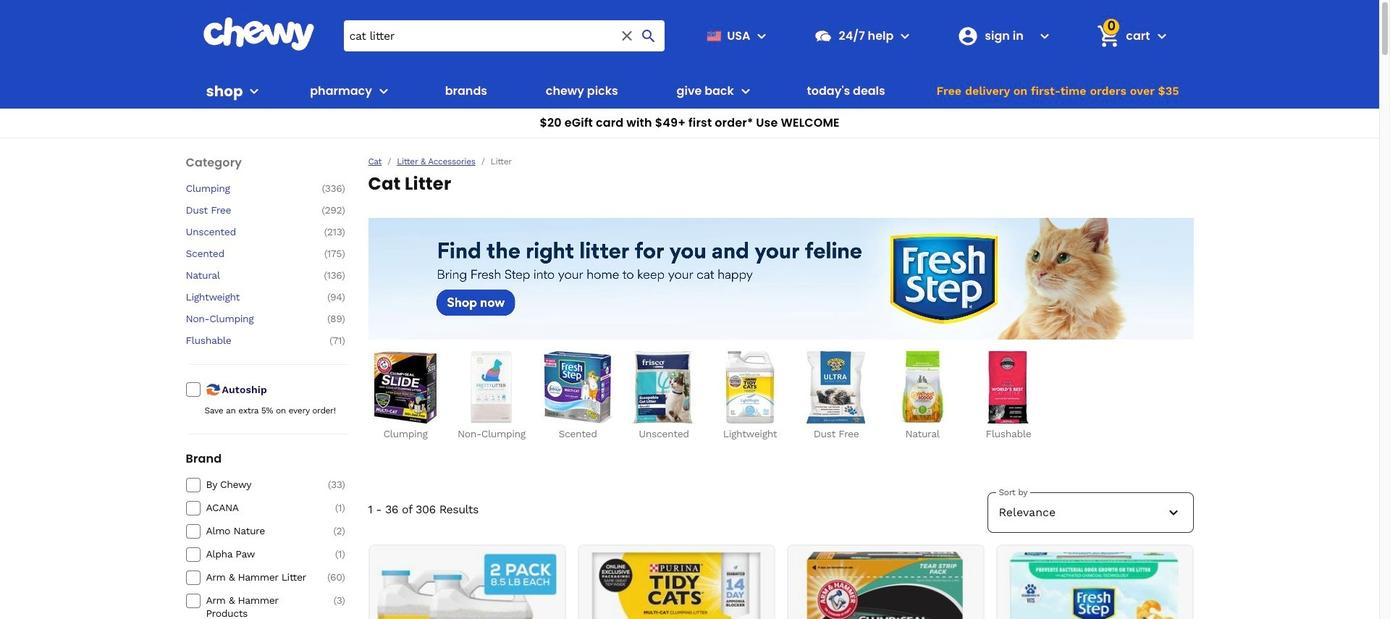 Task type: locate. For each thing, give the bounding box(es) containing it.
list
[[368, 351, 1194, 440]]

submit search image
[[641, 27, 658, 45]]

menu image
[[246, 83, 263, 100]]

clumping image
[[369, 351, 442, 424]]

chewy support image
[[814, 26, 833, 45]]

dust free image
[[800, 351, 873, 424]]

give back menu image
[[737, 83, 755, 100]]

unscented image
[[628, 351, 700, 424]]

natural image
[[886, 351, 959, 424]]

flushable image
[[973, 351, 1045, 424]]

items image
[[1096, 23, 1122, 49]]

arm & hammer litter slide easy clean-up clumping cat litter non-stop odor control with 10 days of odor control, 28-lb box image
[[796, 552, 976, 619]]

delete search image
[[619, 27, 636, 45]]

fresh step lightweight simply unscented clumping clay cat litter, 15.4-lb box image
[[1005, 552, 1185, 619]]

menu image
[[754, 27, 771, 45]]

fresh strep find the right litter for you and your feline. bring fresh step into your home to keep your cat happy. shop now image
[[368, 218, 1194, 340]]



Task type: vqa. For each thing, say whether or not it's contained in the screenshot.
left eGift
no



Task type: describe. For each thing, give the bounding box(es) containing it.
tidy cats lightweight glade scented clumping clay cat litter, 8.5-lb jug, case of 2 image
[[377, 552, 557, 619]]

tidy cats free & clean lightweight unscented clumping clay cat litter, 17-lb box image
[[587, 552, 766, 619]]

cart menu image
[[1153, 27, 1171, 45]]

chewy home image
[[202, 17, 315, 51]]

non clumping image
[[456, 351, 528, 424]]

scented image
[[542, 351, 614, 424]]

site banner
[[0, 0, 1380, 138]]

help menu image
[[897, 27, 914, 45]]

pharmacy menu image
[[375, 83, 392, 100]]

lightweight image
[[714, 351, 787, 424]]

Product search field
[[344, 20, 665, 51]]

Search text field
[[344, 20, 665, 51]]

account menu image
[[1037, 27, 1054, 45]]



